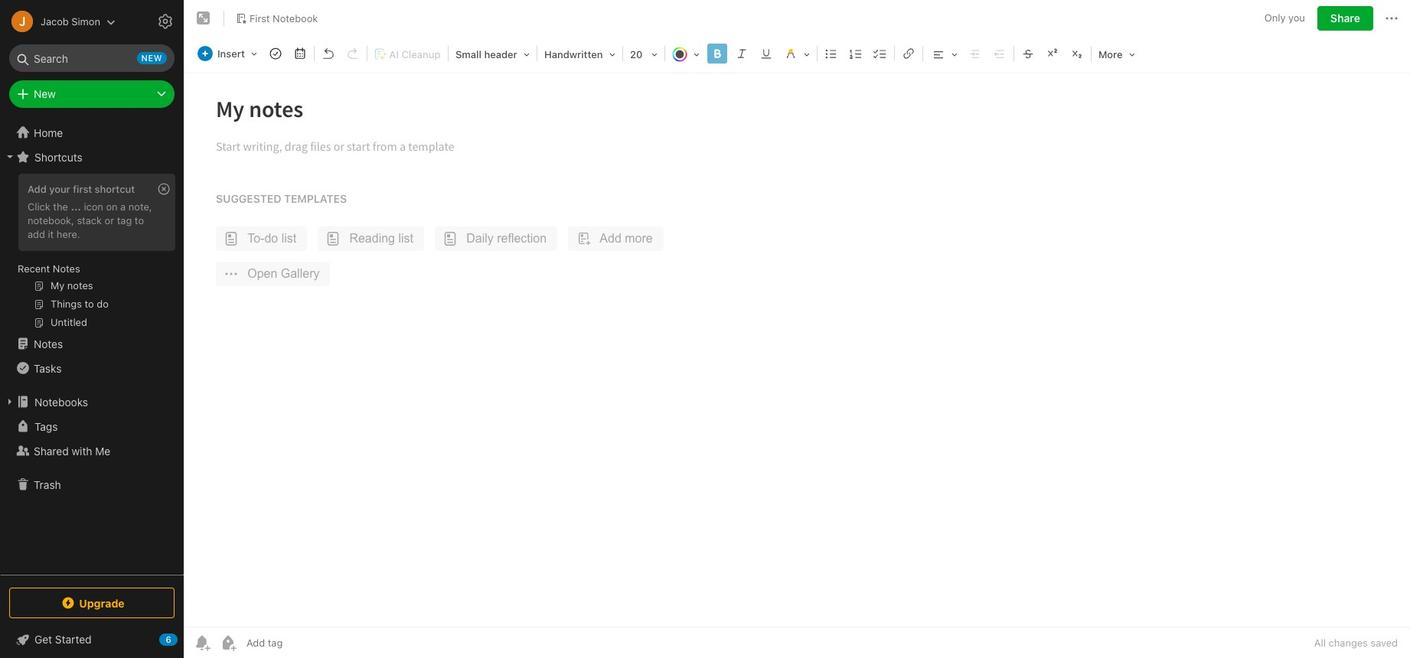 Task type: describe. For each thing, give the bounding box(es) containing it.
notebooks link
[[0, 390, 183, 414]]

tags button
[[0, 414, 183, 439]]

shortcuts button
[[0, 145, 183, 169]]

Heading level field
[[450, 43, 535, 65]]

notebook
[[273, 12, 318, 24]]

...
[[71, 201, 81, 213]]

note,
[[129, 201, 152, 213]]

with
[[72, 445, 92, 458]]

More field
[[1093, 43, 1141, 65]]

notes link
[[0, 332, 183, 356]]

only
[[1265, 12, 1286, 24]]

shared
[[34, 445, 69, 458]]

click
[[28, 201, 50, 213]]

expand note image
[[195, 9, 213, 28]]

insert link image
[[898, 43, 920, 64]]

shortcuts
[[34, 150, 83, 163]]

first
[[73, 183, 92, 195]]

add
[[28, 228, 45, 240]]

italic image
[[731, 43, 753, 64]]

Insert field
[[194, 43, 263, 64]]

add a reminder image
[[193, 634, 211, 652]]

a
[[120, 201, 126, 213]]

notes inside notes link
[[34, 337, 63, 350]]

your
[[49, 183, 70, 195]]

started
[[55, 633, 92, 646]]

share
[[1331, 11, 1361, 25]]

Highlight field
[[779, 43, 816, 65]]

task image
[[265, 43, 286, 64]]

the
[[53, 201, 68, 213]]

Search text field
[[20, 44, 164, 72]]

get started
[[34, 633, 92, 646]]

notebooks
[[34, 396, 88, 409]]

6
[[166, 635, 171, 645]]

tag
[[117, 214, 132, 227]]

you
[[1289, 12, 1306, 24]]

bold image
[[707, 43, 728, 64]]

new button
[[9, 80, 175, 108]]

tasks
[[34, 362, 62, 375]]

trash
[[34, 478, 61, 491]]

expand notebooks image
[[4, 396, 16, 408]]

home link
[[0, 120, 184, 145]]

first notebook button
[[230, 8, 323, 29]]

numbered list image
[[845, 43, 867, 64]]

recent
[[18, 263, 50, 275]]

click to collapse image
[[178, 630, 190, 649]]

to
[[135, 214, 144, 227]]

trash link
[[0, 472, 183, 497]]

Font size field
[[625, 43, 663, 65]]

share button
[[1318, 6, 1374, 31]]

new search field
[[20, 44, 167, 72]]

strikethrough image
[[1018, 43, 1039, 64]]

icon
[[84, 201, 103, 213]]

superscript image
[[1042, 43, 1064, 64]]

20
[[630, 48, 643, 60]]

settings image
[[156, 12, 175, 31]]



Task type: locate. For each thing, give the bounding box(es) containing it.
more
[[1099, 48, 1123, 60]]

Alignment field
[[925, 43, 963, 65]]

bulleted list image
[[821, 43, 842, 64]]

icon on a note, notebook, stack or tag to add it here.
[[28, 201, 152, 240]]

tasks button
[[0, 356, 183, 381]]

header
[[484, 48, 517, 60]]

notes right the recent
[[53, 263, 80, 275]]

notes inside "group"
[[53, 263, 80, 275]]

shared with me
[[34, 445, 110, 458]]

it
[[48, 228, 54, 240]]

subscript image
[[1067, 43, 1088, 64]]

on
[[106, 201, 118, 213]]

simon
[[71, 15, 100, 27]]

only you
[[1265, 12, 1306, 24]]

upgrade button
[[9, 588, 175, 619]]

Account field
[[0, 6, 116, 37]]

add tag image
[[219, 634, 237, 652]]

all
[[1315, 637, 1326, 649]]

Font family field
[[539, 43, 621, 65]]

here.
[[57, 228, 80, 240]]

shared with me link
[[0, 439, 183, 463]]

home
[[34, 126, 63, 139]]

new
[[141, 53, 162, 63]]

recent notes
[[18, 263, 80, 275]]

handwritten
[[544, 48, 603, 60]]

Add tag field
[[245, 636, 360, 650]]

first notebook
[[250, 12, 318, 24]]

Help and Learning task checklist field
[[0, 628, 184, 652]]

More actions field
[[1383, 6, 1401, 31]]

tree containing home
[[0, 120, 184, 574]]

underline image
[[756, 43, 777, 64]]

calendar event image
[[289, 43, 311, 64]]

upgrade
[[79, 597, 125, 610]]

saved
[[1371, 637, 1398, 649]]

Note Editor text field
[[184, 74, 1411, 627]]

tags
[[34, 420, 58, 433]]

notebook,
[[28, 214, 74, 227]]

shortcut
[[95, 183, 135, 195]]

note window element
[[184, 0, 1411, 659]]

small header
[[456, 48, 517, 60]]

insert
[[217, 47, 245, 60]]

Font color field
[[667, 43, 705, 65]]

jacob simon
[[41, 15, 100, 27]]

notes
[[53, 263, 80, 275], [34, 337, 63, 350]]

0 vertical spatial notes
[[53, 263, 80, 275]]

or
[[105, 214, 114, 227]]

get
[[34, 633, 52, 646]]

more actions image
[[1383, 9, 1401, 28]]

changes
[[1329, 637, 1368, 649]]

checklist image
[[870, 43, 891, 64]]

1 vertical spatial notes
[[34, 337, 63, 350]]

add
[[28, 183, 47, 195]]

group
[[0, 169, 183, 338]]

group containing add your first shortcut
[[0, 169, 183, 338]]

small
[[456, 48, 482, 60]]

add your first shortcut
[[28, 183, 135, 195]]

undo image
[[318, 43, 339, 64]]

all changes saved
[[1315, 637, 1398, 649]]

tree
[[0, 120, 184, 574]]

new
[[34, 87, 56, 100]]

stack
[[77, 214, 102, 227]]

notes up tasks
[[34, 337, 63, 350]]

jacob
[[41, 15, 69, 27]]

first
[[250, 12, 270, 24]]

click the ...
[[28, 201, 81, 213]]

me
[[95, 445, 110, 458]]



Task type: vqa. For each thing, say whether or not it's contained in the screenshot.
Group
yes



